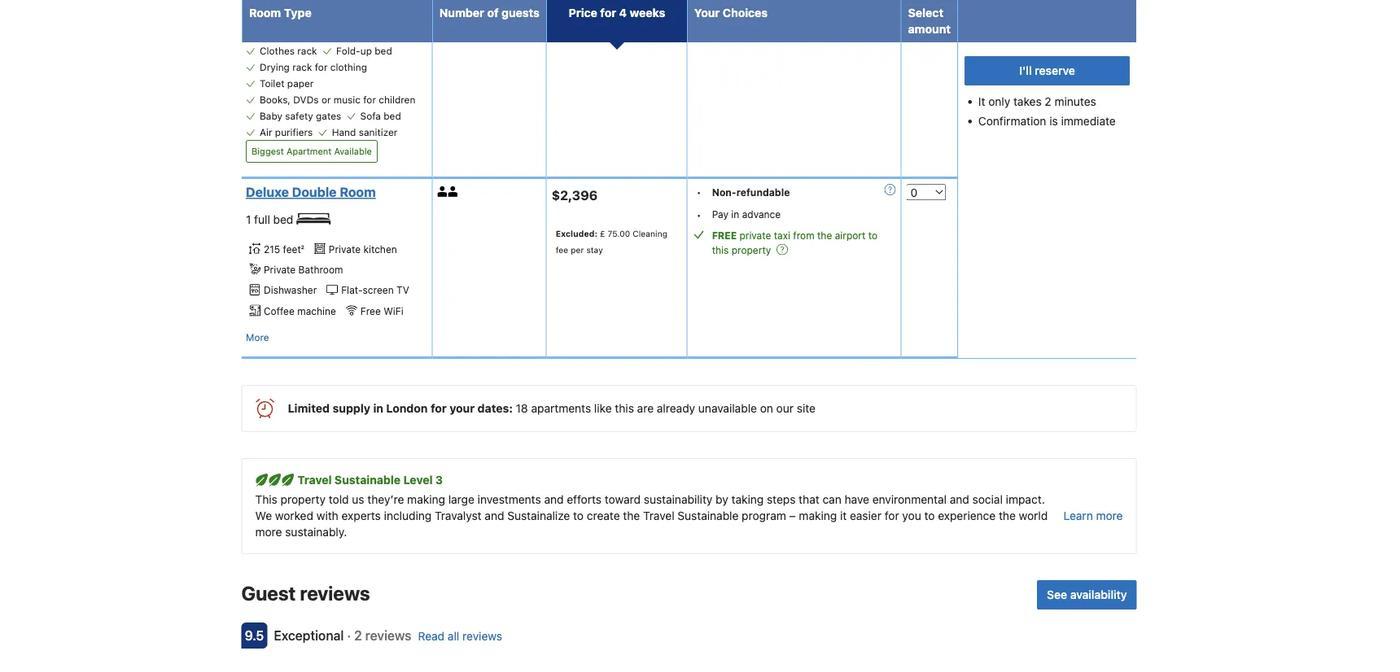 Task type: describe. For each thing, give the bounding box(es) containing it.
is
[[1050, 114, 1058, 128]]

rack for clothes
[[297, 45, 317, 57]]

more link
[[246, 329, 269, 346]]

can
[[823, 493, 842, 507]]

weeks
[[630, 6, 666, 20]]

told
[[329, 493, 349, 507]]

only
[[989, 95, 1011, 108]]

available
[[334, 147, 372, 157]]

0 horizontal spatial to
[[573, 510, 584, 523]]

pay in advance
[[712, 209, 781, 220]]

0 horizontal spatial sustainable
[[335, 474, 401, 487]]

your
[[450, 402, 475, 416]]

exceptional · 2 reviews
[[274, 629, 412, 644]]

£ 75.00 cleaning fee per stay
[[556, 229, 668, 255]]

gates
[[316, 110, 341, 122]]

for left the clothing
[[315, 61, 328, 73]]

the inside private taxi from the airport to this property
[[818, 230, 833, 242]]

read
[[418, 630, 445, 644]]

3
[[436, 474, 443, 487]]

your
[[695, 6, 720, 20]]

air
[[260, 127, 272, 138]]

toilet paper
[[260, 78, 314, 89]]

coffee machine
[[264, 306, 336, 317]]

number
[[440, 6, 485, 20]]

0 horizontal spatial travel
[[298, 474, 332, 487]]

sustainably.
[[285, 526, 347, 540]]

for up sofa
[[363, 94, 376, 105]]

world
[[1019, 510, 1048, 523]]

toward
[[605, 493, 641, 507]]

hand sanitizer
[[332, 127, 398, 138]]

clothes rack
[[260, 45, 317, 57]]

deluxe double room
[[246, 185, 376, 200]]

for inside this property told us they're making large investments and efforts toward sustainability by taking steps that can have environmental and social impact. we worked with experts including travalyst and sustainalize to create the travel sustainable program – making it easier for you to experience the world more sustainably.
[[885, 510, 900, 523]]

table
[[292, 13, 314, 24]]

reviews right all
[[463, 630, 502, 644]]

experience
[[938, 510, 996, 523]]

air purifiers
[[260, 127, 313, 138]]

music
[[334, 94, 361, 105]]

clothing
[[330, 61, 367, 73]]

9.5
[[245, 629, 264, 644]]

dates:
[[478, 402, 513, 416]]

18
[[516, 402, 528, 416]]

flat-
[[341, 285, 363, 297]]

deluxe
[[246, 185, 289, 200]]

building
[[355, 29, 391, 40]]

fold-up bed
[[336, 45, 392, 57]]

or
[[322, 94, 331, 105]]

for left 4
[[601, 6, 617, 20]]

1 vertical spatial 2
[[354, 629, 362, 644]]

free
[[712, 230, 737, 242]]

double
[[292, 185, 337, 200]]

impact.
[[1006, 493, 1045, 507]]

bed for 1 full bed
[[273, 213, 293, 227]]

kitchen
[[364, 244, 397, 255]]

1 horizontal spatial making
[[799, 510, 837, 523]]

your choices
[[695, 6, 768, 20]]

property inside this property told us they're making large investments and efforts toward sustainability by taking steps that can have environmental and social impact. we worked with experts including travalyst and sustainalize to create the travel sustainable program – making it easier for you to experience the world more sustainably.
[[281, 493, 326, 507]]

this inside private taxi from the airport to this property
[[712, 245, 729, 256]]

it only takes 2 minutes confirmation is immediate
[[979, 95, 1116, 128]]

this property told us they're making large investments and efforts toward sustainability by taking steps that can have environmental and social impact. we worked with experts including travalyst and sustainalize to create the travel sustainable program – making it easier for you to experience the world more sustainably.
[[255, 493, 1048, 540]]

minutes
[[1055, 95, 1097, 108]]

1 occupancy image from the left
[[438, 187, 448, 197]]

we
[[255, 510, 272, 523]]

apartment
[[294, 29, 341, 40]]

·
[[347, 629, 351, 644]]

travalyst
[[435, 510, 482, 523]]

safety
[[285, 110, 313, 122]]

scored 9.5 element
[[241, 623, 268, 649]]

with
[[317, 510, 339, 523]]

2 horizontal spatial and
[[950, 493, 970, 507]]

efforts
[[567, 493, 602, 507]]

dining table
[[260, 13, 314, 24]]

machine
[[297, 306, 336, 317]]

travel inside this property told us they're making large investments and efforts toward sustainability by taking steps that can have environmental and social impact. we worked with experts including travalyst and sustainalize to create the travel sustainable program – making it easier for you to experience the world more sustainably.
[[643, 510, 675, 523]]

paper
[[287, 78, 314, 89]]

limited
[[288, 402, 330, 416]]

learn more button
[[1064, 509, 1123, 525]]

more inside this property told us they're making large investments and efforts toward sustainability by taking steps that can have environmental and social impact. we worked with experts including travalyst and sustainalize to create the travel sustainable program – making it easier for you to experience the world more sustainably.
[[255, 526, 282, 540]]

immediate
[[1062, 114, 1116, 128]]

for left the your on the left of the page
[[431, 402, 447, 416]]

2 horizontal spatial in
[[732, 209, 740, 220]]

flat-screen tv
[[341, 285, 409, 297]]

non-
[[712, 187, 737, 198]]

1 horizontal spatial and
[[544, 493, 564, 507]]

sustainable inside this property told us they're making large investments and efforts toward sustainability by taking steps that can have environmental and social impact. we worked with experts including travalyst and sustainalize to create the travel sustainable program – making it easier for you to experience the world more sustainably.
[[678, 510, 739, 523]]

private bathroom
[[264, 264, 343, 276]]

london
[[386, 402, 428, 416]]

select amount
[[908, 6, 951, 36]]

private for private apartment in building
[[260, 29, 291, 40]]

stay
[[587, 245, 603, 255]]

private for private bathroom
[[264, 264, 296, 276]]

you
[[903, 510, 922, 523]]

drying
[[260, 61, 290, 73]]

investments
[[478, 493, 541, 507]]

1 vertical spatial room
[[340, 185, 376, 200]]

reviews right · at the left bottom of page
[[365, 629, 412, 644]]

baby
[[260, 110, 283, 122]]



Task type: vqa. For each thing, say whether or not it's contained in the screenshot.
rack for Clothes
yes



Task type: locate. For each thing, give the bounding box(es) containing it.
0 vertical spatial property
[[732, 245, 771, 256]]

to inside private taxi from the airport to this property
[[869, 230, 878, 242]]

the
[[818, 230, 833, 242], [623, 510, 640, 523], [999, 510, 1016, 523]]

bed right full
[[273, 213, 293, 227]]

0 horizontal spatial making
[[407, 493, 445, 507]]

1 horizontal spatial in
[[373, 402, 384, 416]]

property inside private taxi from the airport to this property
[[732, 245, 771, 256]]

availability
[[1071, 589, 1128, 602]]

0 vertical spatial sustainable
[[335, 474, 401, 487]]

private kitchen
[[329, 244, 397, 255]]

• left pay
[[697, 210, 702, 221]]

private apartment in building
[[260, 29, 391, 40]]

and up the sustainalize
[[544, 493, 564, 507]]

0 vertical spatial bed
[[375, 45, 392, 57]]

1 horizontal spatial property
[[732, 245, 771, 256]]

sofa
[[360, 110, 381, 122]]

2 vertical spatial private
[[264, 264, 296, 276]]

takes
[[1014, 95, 1042, 108]]

this down free
[[712, 245, 729, 256]]

0 vertical spatial this
[[712, 245, 729, 256]]

dvds
[[293, 94, 319, 105]]

have
[[845, 493, 870, 507]]

0 horizontal spatial this
[[615, 402, 634, 416]]

sustainable down by
[[678, 510, 739, 523]]

free wifi
[[361, 306, 404, 317]]

making down that on the right of the page
[[799, 510, 837, 523]]

1 horizontal spatial room
[[340, 185, 376, 200]]

more down "we"
[[255, 526, 282, 540]]

tv
[[397, 285, 409, 297]]

site
[[797, 402, 816, 416]]

purifiers
[[275, 127, 313, 138]]

0 horizontal spatial room
[[249, 6, 281, 20]]

drying rack for clothing
[[260, 61, 367, 73]]

private down 215 feet²
[[264, 264, 296, 276]]

1 • from the top
[[697, 187, 702, 199]]

like
[[594, 402, 612, 416]]

reviews
[[300, 583, 370, 605], [365, 629, 412, 644], [463, 630, 502, 644]]

0 vertical spatial travel
[[298, 474, 332, 487]]

fold-
[[336, 45, 361, 57]]

0 vertical spatial in
[[344, 29, 352, 40]]

dining
[[260, 13, 289, 24]]

1
[[246, 213, 251, 227]]

and up experience
[[950, 493, 970, 507]]

biggest
[[252, 147, 284, 157]]

0 horizontal spatial more
[[255, 526, 282, 540]]

the down impact. on the right bottom
[[999, 510, 1016, 523]]

for left you
[[885, 510, 900, 523]]

guest
[[241, 583, 296, 605]]

2 right · at the left bottom of page
[[354, 629, 362, 644]]

rack up paper
[[293, 61, 312, 73]]

in for limited supply in london for your dates: 18 apartments like this are already unavailable on our site
[[373, 402, 384, 416]]

property up worked
[[281, 493, 326, 507]]

apartment
[[287, 147, 332, 157]]

room down available
[[340, 185, 376, 200]]

private down dining at the left top
[[260, 29, 291, 40]]

free
[[361, 306, 381, 317]]

215 feet²
[[264, 244, 304, 255]]

this left are
[[615, 402, 634, 416]]

1 vertical spatial bed
[[384, 110, 401, 122]]

and down investments
[[485, 510, 504, 523]]

refundable
[[737, 187, 790, 198]]

to right airport
[[869, 230, 878, 242]]

property down private
[[732, 245, 771, 256]]

making down level
[[407, 493, 445, 507]]

up
[[361, 45, 372, 57]]

more inside learn more button
[[1097, 510, 1123, 523]]

1 vertical spatial travel
[[643, 510, 675, 523]]

children
[[379, 94, 416, 105]]

1 horizontal spatial this
[[712, 245, 729, 256]]

0 vertical spatial more
[[1097, 510, 1123, 523]]

sanitizer
[[359, 127, 398, 138]]

more details on meals and payment options image
[[885, 184, 896, 196]]

• for non-refundable
[[697, 187, 702, 199]]

airport
[[835, 230, 866, 242]]

worked
[[275, 510, 314, 523]]

0 vertical spatial private
[[260, 29, 291, 40]]

1 vertical spatial making
[[799, 510, 837, 523]]

1 vertical spatial sustainable
[[678, 510, 739, 523]]

environmental
[[873, 493, 947, 507]]

to down efforts
[[573, 510, 584, 523]]

1 horizontal spatial more
[[1097, 510, 1123, 523]]

rated exceptional element
[[274, 629, 344, 644]]

sustainable up us
[[335, 474, 401, 487]]

hand
[[332, 127, 356, 138]]

4
[[619, 6, 627, 20]]

1 vertical spatial property
[[281, 493, 326, 507]]

cleaning
[[633, 229, 668, 239]]

occupancy image
[[438, 187, 448, 197], [448, 187, 459, 197]]

already
[[657, 402, 696, 416]]

rack
[[297, 45, 317, 57], [293, 61, 312, 73]]

2 • from the top
[[697, 210, 702, 221]]

rack for drying
[[293, 61, 312, 73]]

bed
[[375, 45, 392, 57], [384, 110, 401, 122], [273, 213, 293, 227]]

guest reviews element
[[241, 581, 1031, 607]]

2 horizontal spatial the
[[999, 510, 1016, 523]]

sustainalize
[[508, 510, 570, 523]]

1 horizontal spatial to
[[869, 230, 878, 242]]

in for private apartment in building
[[344, 29, 352, 40]]

social
[[973, 493, 1003, 507]]

all
[[448, 630, 460, 644]]

1 vertical spatial private
[[329, 244, 361, 255]]

exceptional
[[274, 629, 344, 644]]

travel down sustainability
[[643, 510, 675, 523]]

choices
[[723, 6, 768, 20]]

room type
[[249, 6, 312, 20]]

in right supply on the left bottom of page
[[373, 402, 384, 416]]

experts
[[342, 510, 381, 523]]

learn more
[[1064, 510, 1123, 523]]

1 horizontal spatial travel
[[643, 510, 675, 523]]

bed down children
[[384, 110, 401, 122]]

are
[[637, 402, 654, 416]]

1 horizontal spatial sustainable
[[678, 510, 739, 523]]

i'll reserve
[[1020, 64, 1076, 77]]

0 horizontal spatial in
[[344, 29, 352, 40]]

from
[[793, 230, 815, 242]]

see availability
[[1047, 589, 1128, 602]]

on
[[760, 402, 774, 416]]

more right learn
[[1097, 510, 1123, 523]]

in right pay
[[732, 209, 740, 220]]

limited supply in london for your dates: 18 apartments like this are already unavailable on our site
[[288, 402, 816, 416]]

easier
[[850, 510, 882, 523]]

taking
[[732, 493, 764, 507]]

0 horizontal spatial property
[[281, 493, 326, 507]]

reviews up 'exceptional · 2 reviews'
[[300, 583, 370, 605]]

unavailable
[[699, 402, 757, 416]]

wifi
[[384, 306, 404, 317]]

to right you
[[925, 510, 935, 523]]

in up fold-
[[344, 29, 352, 40]]

travel up told
[[298, 474, 332, 487]]

0 horizontal spatial 2
[[354, 629, 362, 644]]

our
[[777, 402, 794, 416]]

0 vertical spatial •
[[697, 187, 702, 199]]

private up 'bathroom'
[[329, 244, 361, 255]]

• for pay in advance
[[697, 210, 702, 221]]

this
[[712, 245, 729, 256], [615, 402, 634, 416]]

create
[[587, 510, 620, 523]]

program
[[742, 510, 787, 523]]

0 vertical spatial room
[[249, 6, 281, 20]]

full
[[254, 213, 270, 227]]

select
[[908, 6, 944, 20]]

price
[[569, 6, 598, 20]]

1 horizontal spatial the
[[818, 230, 833, 242]]

screen
[[363, 285, 394, 297]]

2 up is
[[1045, 95, 1052, 108]]

0 vertical spatial 2
[[1045, 95, 1052, 108]]

• left non- at the right
[[697, 187, 702, 199]]

bed right up
[[375, 45, 392, 57]]

2 horizontal spatial to
[[925, 510, 935, 523]]

1 vertical spatial •
[[697, 210, 702, 221]]

private for private kitchen
[[329, 244, 361, 255]]

2 vertical spatial in
[[373, 402, 384, 416]]

1 vertical spatial more
[[255, 526, 282, 540]]

the down toward at bottom left
[[623, 510, 640, 523]]

more
[[246, 332, 269, 343]]

price for 4 weeks
[[569, 6, 666, 20]]

guest reviews
[[241, 583, 370, 605]]

0 vertical spatial making
[[407, 493, 445, 507]]

2 vertical spatial bed
[[273, 213, 293, 227]]

£
[[600, 229, 606, 239]]

the right from
[[818, 230, 833, 242]]

2
[[1045, 95, 1052, 108], [354, 629, 362, 644]]

it
[[840, 510, 847, 523]]

excluded:
[[556, 229, 598, 239]]

1 horizontal spatial 2
[[1045, 95, 1052, 108]]

0 horizontal spatial the
[[623, 510, 640, 523]]

1 vertical spatial in
[[732, 209, 740, 220]]

0 vertical spatial rack
[[297, 45, 317, 57]]

room left type
[[249, 6, 281, 20]]

75.00
[[608, 229, 630, 239]]

1 vertical spatial rack
[[293, 61, 312, 73]]

2 occupancy image from the left
[[448, 187, 459, 197]]

books,
[[260, 94, 291, 105]]

apartments
[[531, 402, 591, 416]]

bed for fold-up bed
[[375, 45, 392, 57]]

2 inside it only takes 2 minutes confirmation is immediate
[[1045, 95, 1052, 108]]

bathroom
[[299, 264, 343, 276]]

books, dvds or music for children
[[260, 94, 416, 105]]

for
[[601, 6, 617, 20], [315, 61, 328, 73], [363, 94, 376, 105], [431, 402, 447, 416], [885, 510, 900, 523]]

1 vertical spatial this
[[615, 402, 634, 416]]

0 horizontal spatial and
[[485, 510, 504, 523]]

by
[[716, 493, 729, 507]]

rack up drying rack for clothing
[[297, 45, 317, 57]]

learn
[[1064, 510, 1094, 523]]



